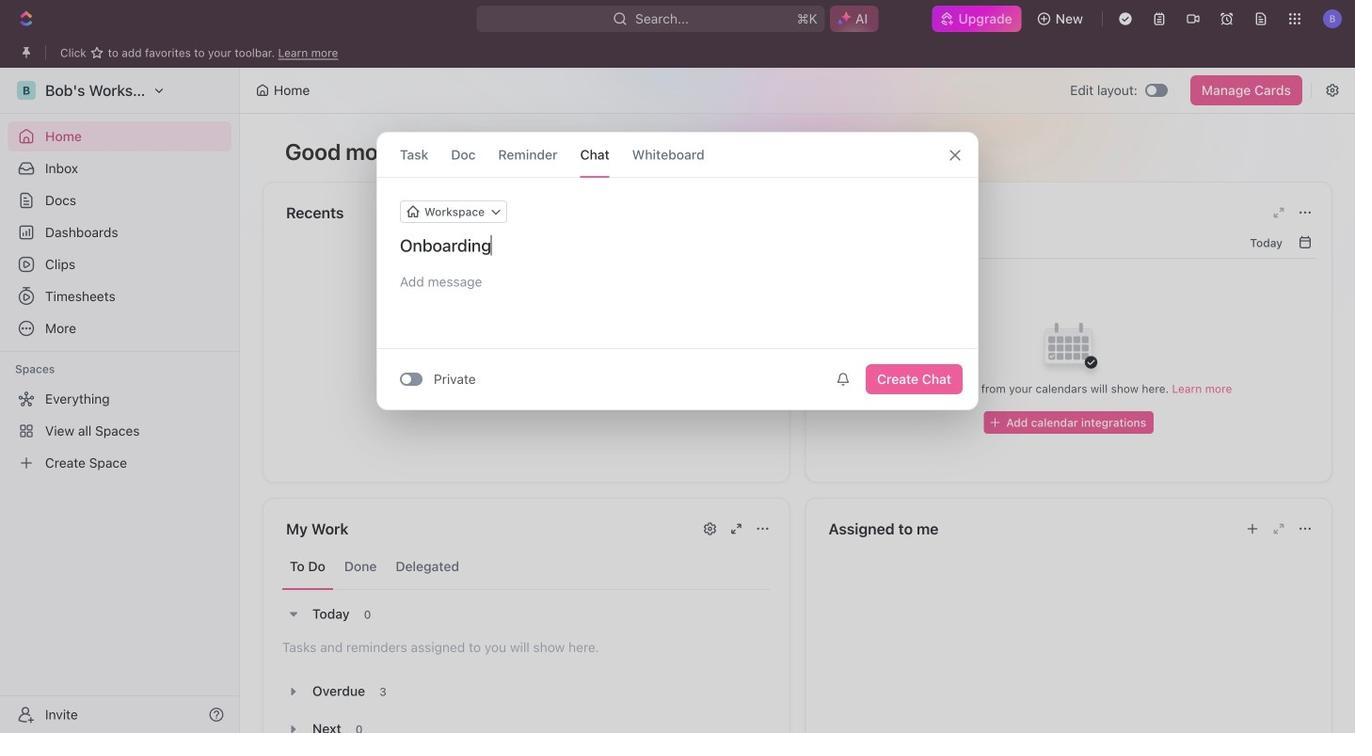 Task type: describe. For each thing, give the bounding box(es) containing it.
tree inside sidebar navigation
[[8, 384, 232, 478]]



Task type: vqa. For each thing, say whether or not it's contained in the screenshot.
"Sidebar" Navigation
yes



Task type: locate. For each thing, give the bounding box(es) containing it.
Name this Chat... field
[[377, 234, 978, 257]]

tree
[[8, 384, 232, 478]]

sidebar navigation
[[0, 68, 240, 733]]

tab list
[[282, 544, 770, 590]]

dialog
[[376, 132, 979, 410]]



